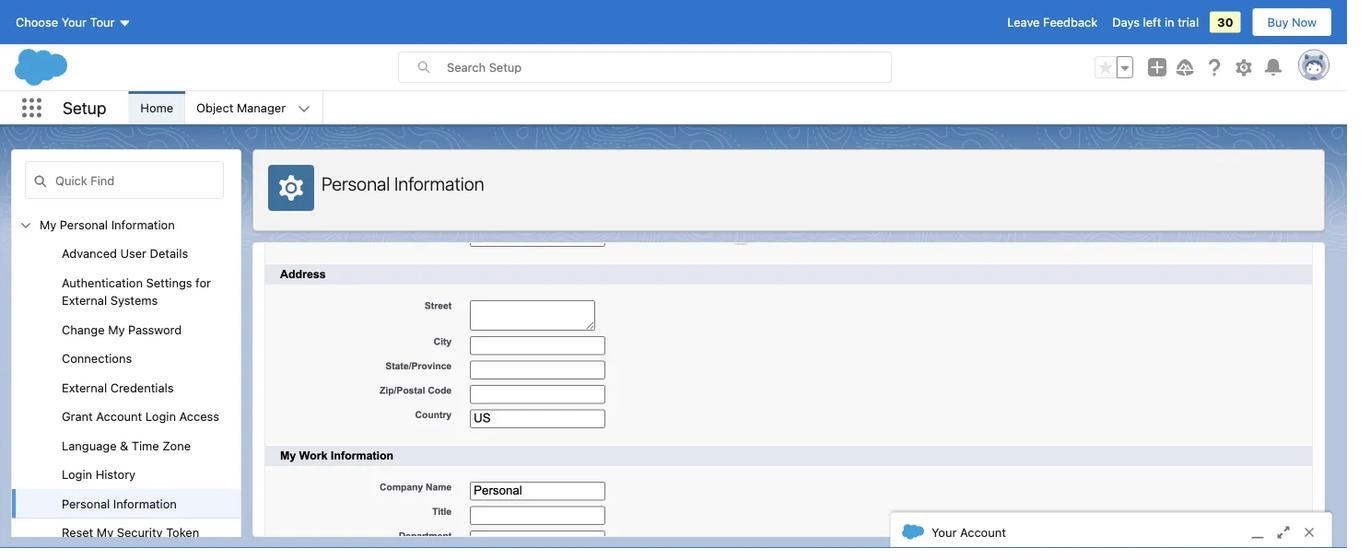 Task type: locate. For each thing, give the bounding box(es) containing it.
buy now
[[1268, 15, 1317, 29]]

external down authentication
[[62, 294, 107, 307]]

account for your
[[960, 525, 1006, 539]]

your right text default icon at the bottom right of page
[[932, 525, 957, 539]]

left
[[1143, 15, 1162, 29]]

1 vertical spatial external
[[62, 381, 107, 394]]

account inside my personal information tree item
[[96, 410, 142, 424]]

account
[[96, 410, 142, 424], [960, 525, 1006, 539]]

reset
[[62, 526, 93, 540]]

my personal information link
[[40, 216, 175, 234]]

user
[[120, 247, 147, 260]]

0 horizontal spatial group
[[12, 239, 241, 548]]

information
[[394, 173, 484, 194], [111, 218, 175, 231], [113, 497, 177, 511]]

settings
[[146, 276, 192, 289]]

my
[[40, 218, 56, 231], [108, 323, 125, 336], [97, 526, 114, 540]]

login down language
[[62, 468, 92, 482]]

advanced user details
[[62, 247, 188, 260]]

1 vertical spatial login
[[62, 468, 92, 482]]

0 vertical spatial personal information
[[322, 173, 484, 194]]

0 vertical spatial information
[[394, 173, 484, 194]]

1 vertical spatial personal information
[[62, 497, 177, 511]]

login up time
[[146, 410, 176, 424]]

change
[[62, 323, 105, 336]]

for
[[196, 276, 211, 289]]

personal information
[[322, 173, 484, 194], [62, 497, 177, 511]]

days
[[1113, 15, 1140, 29]]

your left the tour
[[61, 15, 87, 29]]

password
[[128, 323, 182, 336]]

token
[[166, 526, 199, 540]]

zone
[[162, 439, 191, 453]]

0 vertical spatial account
[[96, 410, 142, 424]]

Quick Find search field
[[25, 161, 224, 199]]

0 vertical spatial external
[[62, 294, 107, 307]]

object manager
[[196, 101, 286, 115]]

1 horizontal spatial account
[[960, 525, 1006, 539]]

change my password
[[62, 323, 182, 336]]

2 vertical spatial my
[[97, 526, 114, 540]]

0 horizontal spatial personal information
[[62, 497, 177, 511]]

2 vertical spatial information
[[113, 497, 177, 511]]

your account link
[[891, 513, 1332, 548]]

0 horizontal spatial login
[[62, 468, 92, 482]]

history
[[96, 468, 136, 482]]

grant account login access link
[[62, 408, 219, 426]]

0 vertical spatial personal
[[322, 173, 390, 194]]

home link
[[129, 91, 184, 124]]

1 vertical spatial information
[[111, 218, 175, 231]]

external
[[62, 294, 107, 307], [62, 381, 107, 394]]

grant account login access
[[62, 410, 219, 424]]

feedback
[[1043, 15, 1098, 29]]

object
[[196, 101, 234, 115]]

1 horizontal spatial group
[[1095, 56, 1134, 78]]

your inside dropdown button
[[61, 15, 87, 29]]

1 horizontal spatial login
[[146, 410, 176, 424]]

information inside tree item
[[113, 497, 177, 511]]

0 vertical spatial login
[[146, 410, 176, 424]]

1 vertical spatial personal
[[60, 218, 108, 231]]

connections
[[62, 352, 132, 365]]

account down "external credentials" link
[[96, 410, 142, 424]]

Search Setup text field
[[447, 53, 891, 82]]

0 vertical spatial your
[[61, 15, 87, 29]]

1 vertical spatial my
[[108, 323, 125, 336]]

account right text default icon at the bottom right of page
[[960, 525, 1006, 539]]

buy
[[1268, 15, 1289, 29]]

connections link
[[62, 350, 132, 368]]

1 external from the top
[[62, 294, 107, 307]]

advanced
[[62, 247, 117, 260]]

personal
[[322, 173, 390, 194], [60, 218, 108, 231], [62, 497, 110, 511]]

advanced user details link
[[62, 245, 188, 263]]

group
[[1095, 56, 1134, 78], [12, 239, 241, 548]]

2 vertical spatial personal
[[62, 497, 110, 511]]

login
[[146, 410, 176, 424], [62, 468, 92, 482]]

0 horizontal spatial your
[[61, 15, 87, 29]]

0 horizontal spatial account
[[96, 410, 142, 424]]

time
[[132, 439, 159, 453]]

1 vertical spatial group
[[12, 239, 241, 548]]

external up grant
[[62, 381, 107, 394]]

access
[[179, 410, 219, 424]]

1 vertical spatial account
[[960, 525, 1006, 539]]

0 vertical spatial group
[[1095, 56, 1134, 78]]

my personal information tree item
[[12, 210, 241, 548]]

1 horizontal spatial your
[[932, 525, 957, 539]]

your
[[61, 15, 87, 29], [932, 525, 957, 539]]



Task type: describe. For each thing, give the bounding box(es) containing it.
choose
[[16, 15, 58, 29]]

setup
[[63, 98, 106, 118]]

login history link
[[62, 466, 136, 484]]

group containing advanced user details
[[12, 239, 241, 548]]

2 external from the top
[[62, 381, 107, 394]]

manager
[[237, 101, 286, 115]]

my personal information
[[40, 218, 175, 231]]

home
[[140, 101, 173, 115]]

systems
[[110, 294, 158, 307]]

reset my security token
[[62, 526, 199, 540]]

security
[[117, 526, 163, 540]]

authentication settings for external systems
[[62, 276, 211, 307]]

language & time zone link
[[62, 437, 191, 455]]

object manager link
[[185, 91, 297, 124]]

language & time zone
[[62, 439, 191, 453]]

login history
[[62, 468, 136, 482]]

authentication settings for external systems link
[[62, 274, 241, 310]]

my for reset
[[97, 526, 114, 540]]

days left in trial
[[1113, 15, 1199, 29]]

1 horizontal spatial personal information
[[322, 173, 484, 194]]

&
[[120, 439, 128, 453]]

0 vertical spatial my
[[40, 218, 56, 231]]

reset my security token link
[[62, 524, 199, 542]]

30
[[1218, 15, 1234, 29]]

credentials
[[110, 381, 174, 394]]

external credentials
[[62, 381, 174, 394]]

details
[[150, 247, 188, 260]]

choose your tour
[[16, 15, 115, 29]]

buy now button
[[1252, 7, 1333, 37]]

change my password link
[[62, 321, 182, 339]]

grant
[[62, 410, 93, 424]]

my for change
[[108, 323, 125, 336]]

your account
[[932, 525, 1006, 539]]

personal inside tree item
[[62, 497, 110, 511]]

language
[[62, 439, 117, 453]]

1 vertical spatial your
[[932, 525, 957, 539]]

personal information link
[[62, 495, 177, 513]]

external inside authentication settings for external systems
[[62, 294, 107, 307]]

trial
[[1178, 15, 1199, 29]]

choose your tour button
[[15, 7, 132, 37]]

leave feedback
[[1008, 15, 1098, 29]]

personal information inside personal information tree item
[[62, 497, 177, 511]]

leave
[[1008, 15, 1040, 29]]

leave feedback link
[[1008, 15, 1098, 29]]

in
[[1165, 15, 1175, 29]]

external credentials link
[[62, 379, 174, 397]]

account for grant
[[96, 410, 142, 424]]

text default image
[[902, 521, 924, 543]]

now
[[1292, 15, 1317, 29]]

personal information tree item
[[12, 489, 241, 518]]

authentication
[[62, 276, 143, 289]]

tour
[[90, 15, 115, 29]]



Task type: vqa. For each thing, say whether or not it's contained in the screenshot.
group containing Advanced User Details
yes



